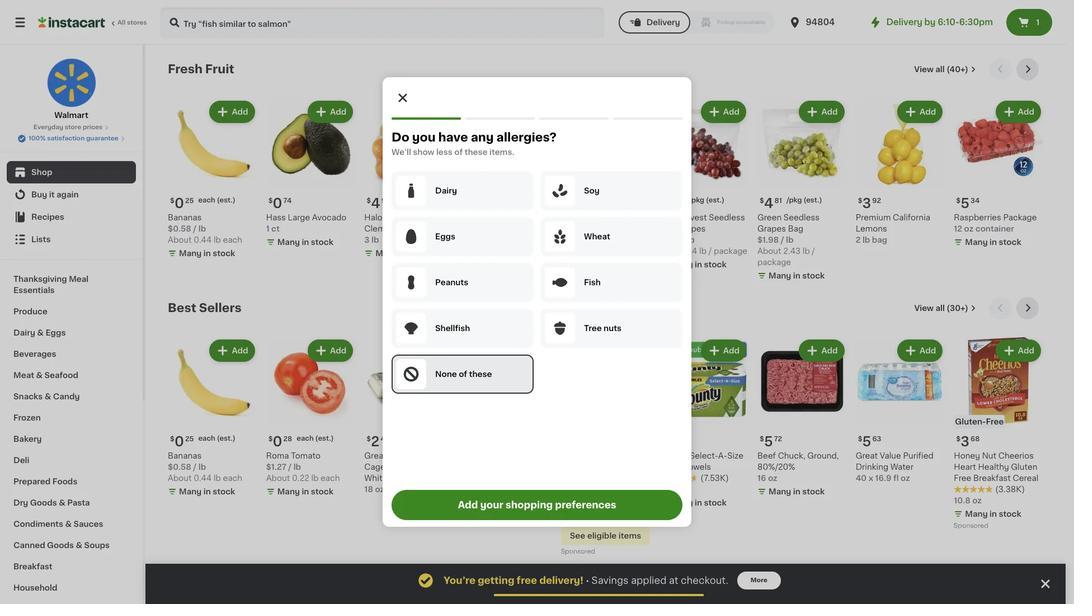 Task type: describe. For each thing, give the bounding box(es) containing it.
buy
[[31, 191, 47, 199]]

add inside button
[[458, 501, 478, 510]]

thanksgiving
[[13, 275, 67, 283]]

buy it again
[[31, 191, 79, 199]]

23
[[676, 197, 685, 204]]

applied
[[631, 576, 667, 585]]

0 horizontal spatial x
[[568, 499, 573, 507]]

dry
[[13, 499, 28, 507]]

tree
[[584, 325, 602, 332]]

/pkg (est.) for 23
[[689, 197, 725, 204]]

each inside lime 42 1 each
[[566, 225, 586, 233]]

main content containing 0
[[146, 45, 1066, 604]]

$ for $ 3 68
[[957, 436, 961, 443]]

honey
[[954, 452, 981, 460]]

green
[[758, 214, 782, 221]]

& for condiments
[[65, 521, 72, 528]]

5 for $ 5 72
[[764, 436, 773, 448]]

(30+)
[[947, 304, 969, 312]]

(est.) for $ 0 28
[[315, 436, 334, 442]]

0 horizontal spatial 2
[[371, 436, 380, 448]]

16
[[758, 475, 766, 483]]

0 vertical spatial free
[[986, 418, 1004, 426]]

goods for dry
[[30, 499, 57, 507]]

value for 5
[[880, 452, 902, 460]]

$ for $ 0 25 each (est.)
[[170, 197, 175, 204]]

/ right the 2.4
[[709, 247, 712, 255]]

all for 5
[[936, 65, 945, 73]]

aa
[[438, 452, 448, 460]]

$5.23 per package (estimated) element
[[659, 192, 749, 212]]

produce link
[[7, 301, 136, 322]]

/ down $ 0 25 each (est.)
[[193, 225, 197, 233]]

you're getting free delivery!
[[444, 576, 584, 585]]

94804 button
[[788, 7, 856, 38]]

thanksgiving meal essentials link
[[7, 269, 136, 301]]

$ for $ 0 33
[[563, 197, 568, 204]]

many in stock button
[[463, 337, 552, 500]]

great value purified drinking water 40 x 16.9 fl oz
[[856, 452, 934, 483]]

grade
[[412, 452, 436, 460]]

condiments & sauces
[[13, 521, 103, 528]]

oz right 1.48
[[593, 499, 603, 507]]

raspberries
[[954, 214, 1002, 221]]

pasta
[[67, 499, 90, 507]]

72
[[774, 436, 783, 443]]

4 for $ 4 81
[[764, 197, 774, 210]]

0.44 for 4
[[194, 236, 212, 244]]

frozen link
[[7, 407, 136, 429]]

package inside sun harvest seedless red grapes $2.18 / lb about 2.4 lb / package
[[714, 247, 748, 255]]

eggs inside great value grade aa cage free large white eggs 18 oz
[[389, 475, 409, 483]]

12 inside 12 ct many in stock
[[659, 486, 668, 494]]

great for 2
[[365, 452, 387, 460]]

add your shopping preferences button
[[392, 490, 683, 521]]

28
[[284, 436, 292, 443]]

about inside green seedless grapes bag $1.98 / lb about 2.43 lb / package
[[758, 247, 782, 255]]

all stores
[[118, 20, 147, 26]]

8
[[561, 499, 567, 507]]

large inside hass large avocado 1 ct
[[288, 214, 310, 221]]

everyday store prices
[[33, 124, 103, 130]]

$2.18
[[659, 236, 680, 244]]

0.44 for 2
[[194, 475, 212, 483]]

none of these
[[435, 371, 492, 378]]

oz inside raspberries package 12 oz container
[[965, 225, 974, 233]]

$0.58 for 4
[[168, 225, 191, 233]]

drinking
[[856, 464, 889, 471]]

hass
[[266, 214, 286, 221]]

deli
[[13, 457, 29, 465]]

delivery for delivery
[[647, 18, 680, 26]]

$4.81 per package (estimated) element
[[758, 192, 847, 212]]

/pkg for 23
[[689, 197, 705, 204]]

see eligible items button
[[561, 527, 651, 546]]

seedless inside sun harvest seedless red grapes $2.18 / lb about 2.4 lb / package
[[709, 214, 745, 221]]

25 for $ 0 25
[[185, 436, 194, 443]]

68
[[971, 436, 980, 443]]

cheerios
[[999, 452, 1034, 460]]

many down container
[[966, 238, 988, 246]]

5 for $ 5 34
[[961, 197, 970, 210]]

lb inside halos california clementines 3 lb
[[372, 236, 379, 244]]

8 x 1.48 oz
[[561, 499, 603, 507]]

halos california clementines 3 lb
[[365, 214, 427, 244]]

100% satisfaction guarantee button
[[17, 132, 125, 143]]

(est.) for $ 4 81
[[804, 197, 822, 204]]

many down 10.8 oz
[[966, 511, 988, 518]]

sauces
[[74, 521, 103, 528]]

4 for $ 4 97
[[371, 197, 381, 210]]

lists link
[[7, 228, 136, 251]]

42 inside $ 2 42
[[381, 436, 390, 443]]

sponsored badge image for many in stock
[[463, 501, 497, 507]]

clementines
[[365, 225, 414, 233]]

premium
[[856, 214, 891, 221]]

tomato
[[291, 452, 321, 460]]

lb inside premium california lemons 2 lb bag
[[863, 236, 871, 244]]

lime
[[561, 214, 580, 221]]

deli link
[[7, 450, 136, 471]]

$ 0 25
[[170, 436, 194, 448]]

16.9
[[876, 475, 892, 483]]

$ for $ 0 28
[[268, 436, 273, 443]]

these inside do you have any allergies? we'll show less of these items.
[[465, 148, 488, 156]]

stock inside button
[[508, 488, 530, 496]]

sponsored badge image for honey nut cheerios heart healthy gluten free breakfast cereal
[[954, 523, 988, 530]]

all stores link
[[38, 7, 148, 38]]

select-
[[690, 452, 719, 460]]

/ down $ 0 25
[[193, 464, 197, 471]]

(est.) inside $5.23 per package (estimated) 'element'
[[706, 197, 725, 204]]

any
[[471, 132, 494, 143]]

peanuts
[[435, 279, 469, 287]]

walmart logo image
[[47, 58, 96, 107]]

stores
[[127, 20, 147, 26]]

each (est.) for $ 0 28
[[297, 436, 334, 442]]

more
[[751, 578, 768, 584]]

$ for $ 5 34
[[957, 197, 961, 204]]

canned goods & soups
[[13, 542, 110, 550]]

$ for $ 4 81
[[760, 197, 764, 204]]

3 for $ 3 92
[[863, 197, 872, 210]]

view for 3
[[915, 304, 934, 312]]

1 vertical spatial of
[[459, 371, 467, 378]]

many down 2.43
[[769, 272, 792, 280]]

grapes inside sun harvest seedless red grapes $2.18 / lb about 2.4 lb / package
[[677, 225, 706, 233]]

$1.27
[[266, 464, 286, 471]]

many inside button
[[474, 488, 497, 496]]

many down $ 0 25
[[179, 488, 202, 496]]

snacks & candy
[[13, 393, 80, 401]]

63
[[873, 436, 882, 443]]

each (est.) for $ 0 25
[[198, 436, 236, 442]]

$ for $ 3 92
[[858, 197, 863, 204]]

bakery link
[[7, 429, 136, 450]]

(40+)
[[947, 65, 969, 73]]

of inside do you have any allergies? we'll show less of these items.
[[455, 148, 463, 156]]

oz inside great value grade aa cage free large white eggs 18 oz
[[375, 486, 385, 494]]

$ 5 63
[[858, 436, 882, 448]]

seedless inside green seedless grapes bag $1.98 / lb about 2.43 lb / package
[[784, 214, 820, 221]]

meat
[[13, 372, 34, 379]]

free inside honey nut cheerios heart healthy gluten free breakfast cereal
[[954, 475, 972, 483]]

dry goods & pasta
[[13, 499, 90, 507]]

eggs inside the add your shopping preferences element
[[435, 233, 456, 241]]

treatment tracker modal dialog
[[146, 564, 1066, 604]]

tree nuts
[[584, 325, 622, 332]]

foods
[[52, 478, 77, 486]]

/ inside "roma tomato $1.27 / lb about 0.22 lb each"
[[288, 464, 292, 471]]

stock inside 12 ct many in stock
[[704, 499, 727, 507]]

prepared foods link
[[7, 471, 136, 493]]

eligible
[[587, 532, 617, 540]]

oz inside beef chuck, ground, 80%/20% 16 oz
[[768, 475, 778, 483]]

5 for $ 5 63
[[863, 436, 872, 448]]

about down $ 0 25
[[168, 475, 192, 483]]

nuts
[[604, 325, 622, 332]]

many down 80%/20%
[[769, 488, 792, 496]]

healthy
[[979, 464, 1010, 471]]

$0.25 each (estimated) element for 4
[[168, 192, 257, 212]]

0.22
[[292, 475, 309, 483]]

ct inside hass large avocado 1 ct
[[271, 225, 280, 233]]

$ 3 68
[[957, 436, 980, 448]]

roma tomato $1.27 / lb about 0.22 lb each
[[266, 452, 340, 483]]

allergies?
[[497, 132, 557, 143]]

/ right 2.43
[[812, 247, 816, 255]]

beef
[[758, 452, 776, 460]]

81
[[775, 197, 782, 204]]



Task type: locate. For each thing, give the bounding box(es) containing it.
$ inside $ 4 97
[[367, 197, 371, 204]]

items
[[619, 532, 642, 540]]

1 view from the top
[[915, 65, 934, 73]]

delivery inside button
[[647, 18, 680, 26]]

grapes down green
[[758, 225, 786, 233]]

1 vertical spatial view
[[915, 304, 934, 312]]

12 inside raspberries package 12 oz container
[[954, 225, 963, 233]]

1 horizontal spatial package
[[758, 258, 791, 266]]

in inside 12 ct many in stock
[[695, 499, 702, 507]]

1 vertical spatial bananas $0.58 / lb about 0.44 lb each
[[168, 452, 242, 483]]

view for 5
[[915, 65, 934, 73]]

3 down halos
[[365, 236, 370, 244]]

0 horizontal spatial california
[[389, 214, 427, 221]]

many down the clementines
[[376, 249, 398, 257]]

prices
[[83, 124, 103, 130]]

again
[[57, 191, 79, 199]]

1 vertical spatial goods
[[47, 542, 74, 550]]

recipes link
[[7, 206, 136, 228]]

0.44 down $ 0 25
[[194, 475, 212, 483]]

dairy for dairy
[[435, 187, 457, 195]]

$0.25 each (estimated) element
[[168, 192, 257, 212], [168, 431, 257, 451]]

0 horizontal spatial dairy
[[13, 329, 35, 337]]

0 vertical spatial 0.44
[[194, 236, 212, 244]]

many down hass large avocado 1 ct
[[277, 238, 300, 246]]

lime 42 1 each
[[561, 214, 592, 233]]

& left soups
[[76, 542, 82, 550]]

0 for $ 0 33
[[568, 197, 577, 210]]

5 left the 72
[[764, 436, 773, 448]]

0 vertical spatial $0.25 each (estimated) element
[[168, 192, 257, 212]]

oz right 16 on the right bottom of page
[[768, 475, 778, 483]]

$ inside $ 3 68
[[957, 436, 961, 443]]

& left candy
[[45, 393, 51, 401]]

0 vertical spatial large
[[288, 214, 310, 221]]

2 4 from the left
[[371, 197, 381, 210]]

free inside great value grade aa cage free large white eggs 18 oz
[[388, 464, 405, 471]]

grapes down "harvest"
[[677, 225, 706, 233]]

nut
[[983, 452, 997, 460]]

12 down paper
[[659, 486, 668, 494]]

0 vertical spatial package
[[714, 247, 748, 255]]

0 vertical spatial sponsored badge image
[[463, 501, 497, 507]]

fresh
[[168, 63, 203, 75]]

1 horizontal spatial grapes
[[758, 225, 786, 233]]

bananas for 2
[[168, 452, 202, 460]]

x right 8
[[568, 499, 573, 507]]

1 vertical spatial breakfast
[[13, 563, 52, 571]]

california
[[389, 214, 427, 221], [893, 214, 931, 221]]

1 horizontal spatial /pkg (est.)
[[787, 197, 822, 204]]

$ for $ 0 25
[[170, 436, 175, 443]]

0 horizontal spatial eggs
[[46, 329, 66, 337]]

great inside great value purified drinking water 40 x 16.9 fl oz
[[856, 452, 878, 460]]

california right premium
[[893, 214, 931, 221]]

about down $ 0 25 each (est.)
[[168, 236, 192, 244]]

1 horizontal spatial 3
[[863, 197, 872, 210]]

many down $ 0 25 each (est.)
[[179, 249, 202, 257]]

sponsored badge image down see
[[561, 549, 595, 555]]

bag
[[872, 236, 888, 244]]

water
[[891, 464, 914, 471]]

2 up cage
[[371, 436, 380, 448]]

1 horizontal spatial x
[[869, 475, 874, 483]]

(est.) inside the $0.28 each (estimated) element
[[315, 436, 334, 442]]

1 $0.25 each (estimated) element from the top
[[168, 192, 257, 212]]

great up drinking
[[856, 452, 878, 460]]

view all (40+)
[[915, 65, 969, 73]]

0 horizontal spatial delivery
[[647, 18, 680, 26]]

canned goods & soups link
[[7, 535, 136, 556]]

1 all from the top
[[936, 65, 945, 73]]

(est.) up tomato
[[315, 436, 334, 442]]

you're
[[444, 576, 476, 585]]

bananas $0.58 / lb about 0.44 lb each down $ 0 25 each (est.)
[[168, 214, 242, 244]]

shop
[[31, 168, 52, 176]]

1 horizontal spatial dairy
[[435, 187, 457, 195]]

100%
[[29, 135, 46, 142]]

0 vertical spatial item carousel region
[[168, 58, 1044, 288]]

$ inside $ 4 81
[[760, 197, 764, 204]]

1 horizontal spatial california
[[893, 214, 931, 221]]

$ inside $ 5 72
[[760, 436, 764, 443]]

2 vertical spatial 3
[[961, 436, 970, 448]]

1 vertical spatial 3
[[365, 236, 370, 244]]

dry goods & pasta link
[[7, 493, 136, 514]]

bananas $0.58 / lb about 0.44 lb each for 4
[[168, 214, 242, 244]]

1 vertical spatial bananas
[[168, 452, 202, 460]]

x
[[869, 475, 874, 483], [568, 499, 573, 507]]

2 vertical spatial sponsored badge image
[[561, 549, 595, 555]]

many in stock inside button
[[474, 488, 530, 496]]

0 for $ 0 74
[[273, 197, 282, 210]]

1 vertical spatial $0.25 each (estimated) element
[[168, 431, 257, 451]]

1 great from the left
[[365, 452, 387, 460]]

1 horizontal spatial ct
[[670, 486, 678, 494]]

eggs
[[435, 233, 456, 241], [46, 329, 66, 337], [389, 475, 409, 483]]

5 inside 'element'
[[666, 197, 675, 210]]

about
[[168, 236, 192, 244], [758, 247, 782, 255], [659, 247, 683, 255], [168, 475, 192, 483], [266, 475, 290, 483]]

we'll
[[392, 148, 411, 156]]

$0.58 down $ 0 25
[[168, 464, 191, 471]]

1 horizontal spatial value
[[880, 452, 902, 460]]

1 seedless from the left
[[784, 214, 820, 221]]

checkout.
[[681, 576, 729, 585]]

instacart logo image
[[38, 16, 105, 29]]

many inside 12 ct many in stock
[[671, 499, 693, 507]]

0 horizontal spatial 3
[[365, 236, 370, 244]]

2 /pkg (est.) from the left
[[689, 197, 725, 204]]

$ for $ 5 63
[[858, 436, 863, 443]]

gluten-free
[[956, 418, 1004, 426]]

2 $0.58 from the top
[[168, 464, 191, 471]]

100% satisfaction guarantee
[[29, 135, 119, 142]]

value for 2
[[389, 452, 410, 460]]

/pkg (est.) up "harvest"
[[689, 197, 725, 204]]

grapes inside green seedless grapes bag $1.98 / lb about 2.43 lb / package
[[758, 225, 786, 233]]

1 vertical spatial large
[[407, 464, 429, 471]]

12 down raspberries
[[954, 225, 963, 233]]

1 horizontal spatial delivery
[[887, 18, 923, 26]]

california up the clementines
[[389, 214, 427, 221]]

(est.) inside $ 0 25 each (est.)
[[217, 197, 236, 204]]

great
[[365, 452, 387, 460], [856, 452, 878, 460]]

guarantee
[[86, 135, 119, 142]]

dairy inside the add your shopping preferences element
[[435, 187, 457, 195]]

seedless down $5.23 per package (estimated) 'element' on the top right
[[709, 214, 745, 221]]

1 vertical spatial ct
[[670, 486, 678, 494]]

0 horizontal spatial 42
[[381, 436, 390, 443]]

0 horizontal spatial package
[[714, 247, 748, 255]]

2 horizontal spatial 1
[[1037, 18, 1040, 26]]

shopping
[[506, 501, 553, 510]]

cage
[[365, 464, 386, 471]]

eggs up beverages link
[[46, 329, 66, 337]]

0 vertical spatial these
[[465, 148, 488, 156]]

1 inside button
[[1037, 18, 1040, 26]]

red
[[659, 225, 675, 233]]

about down $2.18
[[659, 247, 683, 255]]

0 vertical spatial $0.58
[[168, 225, 191, 233]]

1 horizontal spatial eggs
[[389, 475, 409, 483]]

1 vertical spatial sponsored badge image
[[954, 523, 988, 530]]

1 horizontal spatial each (est.)
[[297, 436, 334, 442]]

0 vertical spatial x
[[869, 475, 874, 483]]

$ inside "$ 5 63"
[[858, 436, 863, 443]]

1 vertical spatial these
[[469, 371, 492, 378]]

dairy for dairy & eggs
[[13, 329, 35, 337]]

$ 3 92
[[858, 197, 882, 210]]

2 horizontal spatial free
[[986, 418, 1004, 426]]

(105)
[[603, 488, 622, 496]]

many
[[277, 238, 300, 246], [572, 238, 595, 246], [966, 238, 988, 246], [179, 249, 202, 257], [376, 249, 398, 257], [671, 261, 693, 268], [769, 272, 792, 280], [179, 488, 202, 496], [474, 488, 497, 496], [769, 488, 792, 496], [277, 488, 300, 496], [671, 499, 693, 507], [966, 511, 988, 518], [572, 513, 595, 521]]

& for snacks
[[45, 393, 51, 401]]

1 item carousel region from the top
[[168, 58, 1044, 288]]

2 up the strawberries
[[470, 197, 478, 210]]

1 vertical spatial 25
[[185, 436, 194, 443]]

3 left 92
[[863, 197, 872, 210]]

0 horizontal spatial 4
[[371, 197, 381, 210]]

california for halos california clementines 3 lb
[[389, 214, 427, 221]]

many down preferences
[[572, 513, 595, 521]]

eggs right white
[[389, 475, 409, 483]]

$ for $ 5 72
[[760, 436, 764, 443]]

add button
[[211, 102, 254, 122], [309, 102, 352, 122], [702, 102, 746, 122], [801, 102, 844, 122], [899, 102, 942, 122], [997, 102, 1040, 122], [211, 341, 254, 361], [309, 341, 352, 361], [407, 341, 451, 361], [506, 341, 549, 361], [604, 341, 647, 361], [702, 341, 746, 361], [801, 341, 844, 361], [899, 341, 942, 361], [997, 341, 1040, 361]]

see
[[570, 532, 586, 540]]

1 each (est.) from the left
[[198, 436, 236, 442]]

/pkg for 4
[[787, 197, 802, 204]]

package down 2.43
[[758, 258, 791, 266]]

oz right 18
[[375, 486, 385, 494]]

1 vertical spatial $0.58
[[168, 464, 191, 471]]

0 vertical spatial 2
[[470, 197, 478, 210]]

(est.) left $ 0 74
[[217, 197, 236, 204]]

$0.58 down $ 0 25 each (est.)
[[168, 225, 191, 233]]

10.8
[[954, 497, 971, 505]]

2 down lemons
[[856, 236, 861, 244]]

goods
[[30, 499, 57, 507], [47, 542, 74, 550]]

large inside great value grade aa cage free large white eggs 18 oz
[[407, 464, 429, 471]]

items.
[[490, 148, 515, 156]]

free
[[986, 418, 1004, 426], [388, 464, 405, 471], [954, 475, 972, 483]]

34
[[971, 197, 980, 204]]

2 vertical spatial 2
[[371, 436, 380, 448]]

1 vertical spatial 12
[[659, 486, 668, 494]]

& for dairy
[[37, 329, 44, 337]]

these down the any
[[465, 148, 488, 156]]

/pkg (est.) inside $5.23 per package (estimated) 'element'
[[689, 197, 725, 204]]

seafood
[[45, 372, 78, 379]]

2 seedless from the left
[[709, 214, 745, 221]]

green seedless grapes bag $1.98 / lb about 2.43 lb / package
[[758, 214, 820, 266]]

value inside great value grade aa cage free large white eggs 18 oz
[[389, 452, 410, 460]]

everyday store prices link
[[33, 123, 109, 132]]

2 each (est.) from the left
[[297, 436, 334, 442]]

1 horizontal spatial 1
[[561, 225, 565, 233]]

/ up the 2.4
[[682, 236, 686, 244]]

0 vertical spatial all
[[936, 65, 945, 73]]

at
[[669, 576, 679, 585]]

3 left "68" on the bottom of the page
[[961, 436, 970, 448]]

3 inside halos california clementines 3 lb
[[365, 236, 370, 244]]

dairy & eggs link
[[7, 322, 136, 344]]

1 button
[[1007, 9, 1053, 36]]

$ inside $ 0 25 each (est.)
[[170, 197, 175, 204]]

2 25 from the top
[[185, 436, 194, 443]]

bananas $0.58 / lb about 0.44 lb each
[[168, 214, 242, 244], [168, 452, 242, 483]]

2 horizontal spatial sponsored badge image
[[954, 523, 988, 530]]

sponsored badge image
[[463, 501, 497, 507], [954, 523, 988, 530], [561, 549, 595, 555]]

thanksgiving meal essentials
[[13, 275, 89, 294]]

1 horizontal spatial seedless
[[784, 214, 820, 221]]

value up water
[[880, 452, 902, 460]]

/pkg (est.) for 4
[[787, 197, 822, 204]]

2 horizontal spatial eggs
[[435, 233, 456, 241]]

large down grade
[[407, 464, 429, 471]]

product group
[[168, 99, 257, 261], [266, 99, 356, 250], [365, 99, 454, 261], [463, 99, 552, 234], [561, 99, 651, 250], [659, 99, 749, 272], [758, 99, 847, 284], [856, 99, 945, 246], [954, 99, 1044, 250], [168, 337, 257, 500], [266, 337, 356, 500], [365, 337, 454, 496], [463, 337, 552, 510], [561, 337, 651, 558], [659, 337, 749, 511], [758, 337, 847, 500], [856, 337, 945, 484], [954, 337, 1044, 532]]

towels
[[684, 464, 711, 471]]

about down the $1.98
[[758, 247, 782, 255]]

1 vertical spatial x
[[568, 499, 573, 507]]

$ for $ 0 74
[[268, 197, 273, 204]]

$ inside $ 5 34
[[957, 197, 961, 204]]

beef chuck, ground, 80%/20% 16 oz
[[758, 452, 839, 483]]

delivery button
[[619, 11, 691, 34]]

& for meat
[[36, 372, 43, 379]]

0 horizontal spatial 1
[[266, 225, 270, 233]]

2 /pkg from the left
[[689, 197, 705, 204]]

hass large avocado 1 ct
[[266, 214, 347, 233]]

$0.58 for 2
[[168, 464, 191, 471]]

many up your
[[474, 488, 497, 496]]

0 vertical spatial eggs
[[435, 233, 456, 241]]

25 for $ 0 25 each (est.)
[[185, 197, 194, 204]]

ct inside 12 ct many in stock
[[670, 486, 678, 494]]

80%/20%
[[758, 464, 796, 471]]

add your shopping preferences element
[[383, 77, 692, 527]]

0 horizontal spatial /pkg (est.)
[[689, 197, 725, 204]]

raspberries package 12 oz container
[[954, 214, 1037, 233]]

4 left '97'
[[371, 197, 381, 210]]

(est.) right 81
[[804, 197, 822, 204]]

view left the (40+)
[[915, 65, 934, 73]]

2 all from the top
[[936, 304, 945, 312]]

package inside green seedless grapes bag $1.98 / lb about 2.43 lb / package
[[758, 258, 791, 266]]

1 inside lime 42 1 each
[[561, 225, 565, 233]]

0 vertical spatial breakfast
[[974, 475, 1011, 483]]

view inside popup button
[[915, 304, 934, 312]]

0 for $ 0 25 each (est.)
[[175, 197, 184, 210]]

large down 74
[[288, 214, 310, 221]]

california inside premium california lemons 2 lb bag
[[893, 214, 931, 221]]

1 vertical spatial package
[[758, 258, 791, 266]]

add your shopping preferences
[[458, 501, 617, 510]]

all inside view all (40+) popup button
[[936, 65, 945, 73]]

0 horizontal spatial large
[[288, 214, 310, 221]]

0 vertical spatial bananas
[[168, 214, 202, 221]]

0 horizontal spatial ct
[[271, 225, 280, 233]]

seedless up bag
[[784, 214, 820, 221]]

5 left '23'
[[666, 197, 675, 210]]

each (est.) up tomato
[[297, 436, 334, 442]]

x inside great value purified drinking water 40 x 16.9 fl oz
[[869, 475, 874, 483]]

0.44
[[194, 236, 212, 244], [194, 475, 212, 483]]

breakfast down "healthy"
[[974, 475, 1011, 483]]

25 inside $ 0 25 each (est.)
[[185, 197, 194, 204]]

0 vertical spatial 12
[[954, 225, 963, 233]]

(est.) up "harvest"
[[706, 197, 725, 204]]

eggs up peanuts
[[435, 233, 456, 241]]

$ inside $ 0 74
[[268, 197, 273, 204]]

& left sauces
[[65, 521, 72, 528]]

size
[[728, 452, 744, 460]]

0 vertical spatial view
[[915, 65, 934, 73]]

1 horizontal spatial free
[[954, 475, 972, 483]]

of right less
[[455, 148, 463, 156]]

bananas down $ 0 25 each (est.)
[[168, 214, 202, 221]]

view all (30+)
[[915, 304, 969, 312]]

& left pasta
[[59, 499, 65, 507]]

1 vertical spatial eggs
[[46, 329, 66, 337]]

frozen
[[13, 414, 41, 422]]

dairy down less
[[435, 187, 457, 195]]

5 left 63
[[863, 436, 872, 448]]

0 horizontal spatial grapes
[[677, 225, 706, 233]]

$ 5 34
[[957, 197, 980, 210]]

1 bananas $0.58 / lb about 0.44 lb each from the top
[[168, 214, 242, 244]]

2 horizontal spatial 2
[[856, 236, 861, 244]]

$ 4 97
[[367, 197, 390, 210]]

1 horizontal spatial sponsored badge image
[[561, 549, 595, 555]]

great inside great value grade aa cage free large white eggs 18 oz
[[365, 452, 387, 460]]

1 4 from the left
[[764, 197, 774, 210]]

view left (30+)
[[915, 304, 934, 312]]

0 horizontal spatial free
[[388, 464, 405, 471]]

1 horizontal spatial /pkg
[[787, 197, 802, 204]]

2.4
[[685, 247, 698, 255]]

great up cage
[[365, 452, 387, 460]]

0 vertical spatial bananas $0.58 / lb about 0.44 lb each
[[168, 214, 242, 244]]

everyday
[[33, 124, 63, 130]]

25 inside $ 0 25
[[185, 436, 194, 443]]

1 horizontal spatial 2
[[470, 197, 478, 210]]

2 $0.25 each (estimated) element from the top
[[168, 431, 257, 451]]

/pkg inside $5.23 per package (estimated) 'element'
[[689, 197, 705, 204]]

2 bananas $0.58 / lb about 0.44 lb each from the top
[[168, 452, 242, 483]]

halos
[[365, 214, 387, 221]]

meal
[[69, 275, 89, 283]]

goods down prepared foods
[[30, 499, 57, 507]]

1 $0.58 from the top
[[168, 225, 191, 233]]

gluten
[[1012, 464, 1038, 471]]

6:30pm
[[960, 18, 993, 26]]

bananas $0.58 / lb about 0.44 lb each for 2
[[168, 452, 242, 483]]

2 horizontal spatial 3
[[961, 436, 970, 448]]

2 vertical spatial free
[[954, 475, 972, 483]]

/pkg right 81
[[787, 197, 802, 204]]

dairy down produce
[[13, 329, 35, 337]]

package right the 2.4
[[714, 247, 748, 255]]

$ inside $ 0 33
[[563, 197, 568, 204]]

1 value from the left
[[389, 452, 410, 460]]

0 horizontal spatial each (est.)
[[198, 436, 236, 442]]

/ right the $1.98
[[781, 236, 785, 244]]

delivery inside delivery by 6:10-6:30pm link
[[887, 18, 923, 26]]

1 25 from the top
[[185, 197, 194, 204]]

breakfast inside honey nut cheerios heart healthy gluten free breakfast cereal
[[974, 475, 1011, 483]]

bounty select-a-size paper towels
[[659, 452, 744, 471]]

2 view from the top
[[915, 304, 934, 312]]

1 0.44 from the top
[[194, 236, 212, 244]]

2 item carousel region from the top
[[168, 297, 1044, 563]]

service type group
[[619, 11, 775, 34]]

& right meat on the left
[[36, 372, 43, 379]]

bananas for 4
[[168, 214, 202, 221]]

$ inside "$ 3 92"
[[858, 197, 863, 204]]

heart
[[954, 464, 977, 471]]

0 horizontal spatial value
[[389, 452, 410, 460]]

item carousel region
[[168, 58, 1044, 288], [168, 297, 1044, 563]]

satisfaction
[[47, 135, 85, 142]]

x right 40
[[869, 475, 874, 483]]

42
[[582, 214, 592, 221], [381, 436, 390, 443]]

in inside many in stock button
[[499, 488, 506, 496]]

2 value from the left
[[880, 452, 902, 460]]

purified
[[904, 452, 934, 460]]

1 vertical spatial 42
[[381, 436, 390, 443]]

candy
[[53, 393, 80, 401]]

3 for $ 3 68
[[961, 436, 970, 448]]

1 horizontal spatial 12
[[954, 225, 963, 233]]

have
[[439, 132, 468, 143]]

main content
[[146, 45, 1066, 604]]

each inside "roma tomato $1.27 / lb about 0.22 lb each"
[[321, 475, 340, 483]]

0 horizontal spatial 12
[[659, 486, 668, 494]]

/pkg inside $4.81 per package (estimated) element
[[787, 197, 802, 204]]

$0.28 each (estimated) element
[[266, 431, 356, 451]]

(est.) inside $4.81 per package (estimated) element
[[804, 197, 822, 204]]

42 inside lime 42 1 each
[[582, 214, 592, 221]]

sponsored badge image down 10.8 oz
[[954, 523, 988, 530]]

2 inside 2 strawberries
[[470, 197, 478, 210]]

1 /pkg from the left
[[787, 197, 802, 204]]

these right none
[[469, 371, 492, 378]]

many down paper
[[671, 499, 693, 507]]

2 bananas from the top
[[168, 452, 202, 460]]

1 vertical spatial free
[[388, 464, 405, 471]]

/pkg (est.) inside $4.81 per package (estimated) element
[[787, 197, 822, 204]]

1 california from the left
[[389, 214, 427, 221]]

2 california from the left
[[893, 214, 931, 221]]

1 vertical spatial 0.44
[[194, 475, 212, 483]]

$ for $ 4 97
[[367, 197, 371, 204]]

each (est.) right $ 0 25
[[198, 436, 236, 442]]

1 /pkg (est.) from the left
[[787, 197, 822, 204]]

many down the 2.4
[[671, 261, 693, 268]]

42 up cage
[[381, 436, 390, 443]]

best
[[168, 302, 196, 314]]

oz right 10.8 at the bottom of the page
[[973, 497, 982, 505]]

view inside popup button
[[915, 65, 934, 73]]

1 horizontal spatial large
[[407, 464, 429, 471]]

0 for $ 0 25
[[175, 436, 184, 448]]

0 horizontal spatial /pkg
[[689, 197, 705, 204]]

about down $1.27
[[266, 475, 290, 483]]

breakfast up household
[[13, 563, 52, 571]]

1 vertical spatial item carousel region
[[168, 297, 1044, 563]]

(est.) for $ 0 25
[[217, 436, 236, 442]]

sponsored badge image left shopping
[[463, 501, 497, 507]]

many down 0.22
[[277, 488, 300, 496]]

oz down raspberries
[[965, 225, 974, 233]]

free up 'nut'
[[986, 418, 1004, 426]]

1 horizontal spatial breakfast
[[974, 475, 1011, 483]]

oz inside great value purified drinking water 40 x 16.9 fl oz
[[901, 475, 911, 483]]

1 vertical spatial 2
[[856, 236, 861, 244]]

1 bananas from the top
[[168, 214, 202, 221]]

about inside sun harvest seedless red grapes $2.18 / lb about 2.4 lb / package
[[659, 247, 683, 255]]

about inside "roma tomato $1.27 / lb about 0.22 lb each"
[[266, 475, 290, 483]]

2 inside premium california lemons 2 lb bag
[[856, 236, 861, 244]]

(3.38k)
[[996, 486, 1025, 494]]

$0.25 each (estimated) element for 2
[[168, 431, 257, 451]]

2 great from the left
[[856, 452, 878, 460]]

all left (30+)
[[936, 304, 945, 312]]

stock
[[311, 238, 334, 246], [606, 238, 629, 246], [999, 238, 1022, 246], [213, 249, 235, 257], [409, 249, 432, 257], [704, 261, 727, 268], [803, 272, 825, 280], [213, 488, 235, 496], [508, 488, 530, 496], [803, 488, 825, 496], [311, 488, 334, 496], [704, 499, 727, 507], [999, 511, 1022, 518], [606, 513, 629, 521]]

each (est.) inside the $0.28 each (estimated) element
[[297, 436, 334, 442]]

1 grapes from the left
[[758, 225, 786, 233]]

1 horizontal spatial 4
[[764, 197, 774, 210]]

2 grapes from the left
[[677, 225, 706, 233]]

0 vertical spatial ct
[[271, 225, 280, 233]]

$ 0 33
[[563, 197, 587, 210]]

california for premium california lemons 2 lb bag
[[893, 214, 931, 221]]

0 vertical spatial of
[[455, 148, 463, 156]]

goods down condiments & sauces
[[47, 542, 74, 550]]

1
[[1037, 18, 1040, 26], [266, 225, 270, 233], [561, 225, 565, 233]]

show
[[413, 148, 435, 156]]

savings
[[592, 576, 629, 585]]

0 horizontal spatial breakfast
[[13, 563, 52, 571]]

bananas down $ 0 25
[[168, 452, 202, 460]]

all for 3
[[936, 304, 945, 312]]

0 for $ 0 28
[[273, 436, 282, 448]]

ct down hass
[[271, 225, 280, 233]]

94804
[[806, 18, 835, 26]]

1 horizontal spatial great
[[856, 452, 878, 460]]

delivery for delivery by 6:10-6:30pm
[[887, 18, 923, 26]]

0 vertical spatial 3
[[863, 197, 872, 210]]

$ inside $ 2 42
[[367, 436, 371, 443]]

your
[[481, 501, 504, 510]]

all inside view all (30+) popup button
[[936, 304, 945, 312]]

1 horizontal spatial 42
[[582, 214, 592, 221]]

2 vertical spatial eggs
[[389, 475, 409, 483]]

/pkg right '23'
[[689, 197, 705, 204]]

/ right $1.27
[[288, 464, 292, 471]]

$ for $ 2 42
[[367, 436, 371, 443]]

honey nut cheerios heart healthy gluten free breakfast cereal
[[954, 452, 1039, 483]]

12 ct many in stock
[[659, 486, 727, 507]]

ct down paper
[[670, 486, 678, 494]]

& up beverages
[[37, 329, 44, 337]]

goods for canned
[[47, 542, 74, 550]]

None search field
[[160, 7, 604, 38]]

$ inside $ 0 25
[[170, 436, 175, 443]]

great for 5
[[856, 452, 878, 460]]

$ inside $ 0 28
[[268, 436, 273, 443]]

value inside great value purified drinking water 40 x 16.9 fl oz
[[880, 452, 902, 460]]

by
[[925, 18, 936, 26]]

recipes
[[31, 213, 64, 221]]

california inside halos california clementines 3 lb
[[389, 214, 427, 221]]

breakfast
[[974, 475, 1011, 483], [13, 563, 52, 571]]

each inside $ 0 25 each (est.)
[[198, 197, 215, 204]]

view all (40+) button
[[910, 58, 981, 81]]

condiments & sauces link
[[7, 514, 136, 535]]

• savings applied at checkout.
[[586, 576, 729, 585]]

2 0.44 from the top
[[194, 475, 212, 483]]

bananas $0.58 / lb about 0.44 lb each down $ 0 25
[[168, 452, 242, 483]]

all left the (40+)
[[936, 65, 945, 73]]

1 inside hass large avocado 1 ct
[[266, 225, 270, 233]]

10.8 oz
[[954, 497, 982, 505]]

many down lime 42 1 each
[[572, 238, 595, 246]]



Task type: vqa. For each thing, say whether or not it's contained in the screenshot.
'Great Value Purified Drinking Water 40 x 16.9 fl oz'
yes



